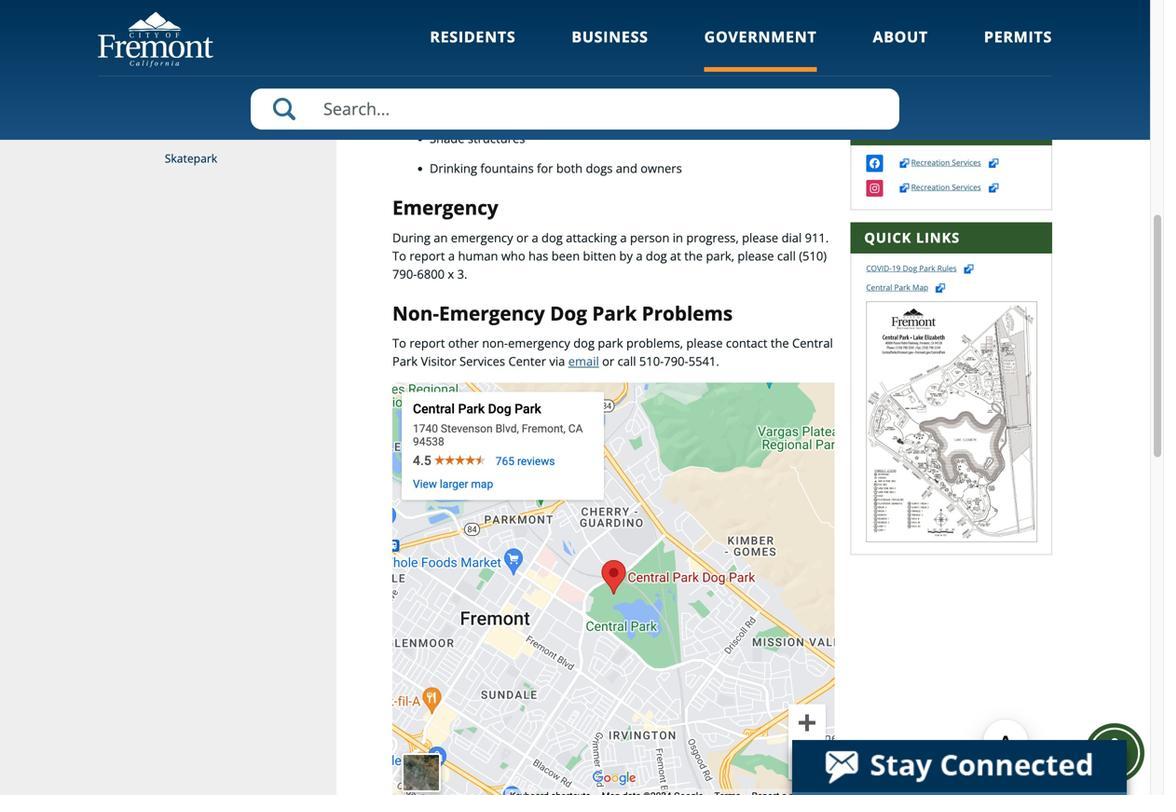 Task type: describe. For each thing, give the bounding box(es) containing it.
include:
[[538, 73, 591, 91]]

business link
[[572, 27, 648, 72]]

central inside 'covid-19 dog park rules central park map'
[[866, 282, 892, 293]]

quick links
[[864, 228, 960, 247]]

park up 'skatepark'
[[165, 117, 188, 133]]

1 vertical spatial dog
[[646, 247, 667, 264]]

standard
[[191, 117, 240, 133]]

an
[[434, 229, 448, 246]]

amenities
[[469, 73, 535, 91]]

email
[[568, 353, 599, 370]]

about
[[873, 27, 928, 47]]

10:00
[[900, 77, 919, 88]]

the inside "emergency during an emergency or a dog attacking a person in progress, please dial 911. to report a human who has been bitten by a dog at the park, please call (510) 790-6800 x 3."
[[684, 247, 703, 264]]

dogs
[[586, 160, 613, 177]]

6800
[[417, 266, 445, 282]]

790- inside "emergency during an emergency or a dog attacking a person in progress, please dial 911. to report a human who has been bitten by a dog at the park, please call (510) 790-6800 x 3."
[[392, 266, 417, 282]]

sunrise
[[866, 77, 893, 88]]

-
[[895, 77, 898, 88]]

recreation services for footer ig icon h
[[911, 182, 981, 193]]

central park map link
[[866, 282, 947, 293]]

1 vertical spatial please
[[738, 247, 774, 264]]

1 horizontal spatial 790-
[[664, 353, 689, 370]]

about link
[[873, 27, 928, 72]]

who
[[501, 247, 525, 264]]

hours
[[864, 31, 917, 50]]

visitor
[[421, 353, 456, 370]]

attacking
[[566, 229, 617, 246]]

the inside to report other non-emergency dog park problems, please contact the central park visitor services center via
[[771, 335, 789, 352]]

dog for emergency
[[550, 300, 587, 326]]

please inside to report other non-emergency dog park problems, please contact the central park visitor services center via
[[686, 335, 723, 352]]

government
[[704, 27, 817, 47]]

drinking
[[430, 160, 477, 177]]

problems
[[642, 300, 733, 326]]

recreation for footer ig icon h's recreation services link
[[911, 182, 950, 193]]

services for the footer fb icon h
[[952, 157, 981, 168]]

permits
[[984, 27, 1052, 47]]

park,
[[706, 247, 735, 264]]

park standard details
[[165, 117, 279, 133]]

permits link
[[984, 27, 1052, 72]]

510-
[[639, 353, 664, 370]]

person
[[630, 229, 670, 246]]

x
[[448, 266, 454, 282]]

has
[[529, 247, 548, 264]]

by
[[619, 247, 633, 264]]

to inside to report other non-emergency dog park problems, please contact the central park visitor services center via
[[392, 335, 406, 352]]

at
[[670, 247, 681, 264]]

footer fb icon h image
[[866, 155, 883, 172]]

or inside "emergency during an emergency or a dog attacking a person in progress, please dial 911. to report a human who has been bitten by a dog at the park, please call (510) 790-6800 x 3."
[[516, 229, 529, 246]]

to inside "emergency during an emergency or a dog attacking a person in progress, please dial 911. to report a human who has been bitten by a dog at the park, please call (510) 790-6800 x 3."
[[392, 247, 406, 264]]

other park amenities include:
[[392, 73, 591, 91]]

for
[[537, 160, 553, 177]]

p.m.
[[921, 77, 937, 88]]

daily sunrise - 10:00 p.m.
[[866, 66, 937, 88]]

both
[[556, 160, 583, 177]]

human
[[458, 247, 498, 264]]

5541.
[[689, 353, 719, 370]]

rules
[[938, 263, 957, 273]]

covid-19 dog park rules link
[[866, 263, 976, 273]]

connect
[[864, 120, 936, 139]]

emergency inside "emergency during an emergency or a dog attacking a person in progress, please dial 911. to report a human who has been bitten by a dog at the park, please call (510) 790-6800 x 3."
[[392, 194, 498, 221]]

center
[[508, 353, 546, 370]]

fountains
[[480, 160, 534, 177]]

via
[[549, 353, 565, 370]]

report inside "emergency during an emergency or a dog attacking a person in progress, please dial 911. to report a human who has been bitten by a dog at the park, please call (510) 790-6800 x 3."
[[410, 247, 445, 264]]

non-
[[482, 335, 508, 352]]

other
[[392, 73, 431, 91]]

residents
[[430, 27, 516, 47]]

report inside to report other non-emergency dog park problems, please contact the central park visitor services center via
[[410, 335, 445, 352]]

park left rules
[[919, 263, 936, 273]]

problems,
[[626, 335, 683, 352]]

park inside to report other non-emergency dog park problems, please contact the central park visitor services center via
[[598, 335, 623, 352]]



Task type: locate. For each thing, give the bounding box(es) containing it.
in
[[673, 229, 683, 246]]

the
[[684, 247, 703, 264], [771, 335, 789, 352]]

park standard details link
[[98, 109, 337, 142]]

dial
[[782, 229, 802, 246]]

park
[[165, 117, 188, 133], [919, 263, 936, 273], [894, 282, 911, 293], [592, 300, 637, 326], [392, 353, 418, 370]]

report up '6800'
[[410, 247, 445, 264]]

emergency inside "emergency during an emergency or a dog attacking a person in progress, please dial 911. to report a human who has been bitten by a dog at the park, please call (510) 790-6800 x 3."
[[451, 229, 513, 246]]

emergency up 'center'
[[508, 335, 570, 352]]

a up by
[[620, 229, 627, 246]]

2 horizontal spatial dog
[[646, 247, 667, 264]]

during
[[392, 229, 431, 246]]

0 horizontal spatial call
[[618, 353, 636, 370]]

911.
[[805, 229, 829, 246]]

central down "covid-"
[[866, 282, 892, 293]]

1 vertical spatial park
[[598, 335, 623, 352]]

1 recreation services link from the top
[[911, 157, 1000, 168]]

recreation services link for the footer fb icon h
[[911, 157, 1000, 168]]

0 vertical spatial call
[[777, 247, 796, 264]]

1 vertical spatial dog
[[550, 300, 587, 326]]

non-emergency dog park problems
[[392, 300, 733, 326]]

or
[[516, 229, 529, 246], [602, 353, 615, 370]]

Search text field
[[251, 89, 900, 130]]

1 vertical spatial emergency
[[439, 300, 545, 326]]

1 to from the top
[[392, 247, 406, 264]]

skatepark link
[[98, 142, 337, 175]]

2 vertical spatial dog
[[574, 335, 595, 352]]

0 horizontal spatial the
[[684, 247, 703, 264]]

emergency up an
[[392, 194, 498, 221]]

other
[[448, 335, 479, 352]]

recreation services link
[[911, 157, 1000, 168], [911, 182, 1000, 193]]

1 horizontal spatial the
[[771, 335, 789, 352]]

recreation services down connect
[[911, 157, 981, 168]]

to report other non-emergency dog park problems, please contact the central park visitor services center via
[[392, 335, 833, 370]]

please
[[742, 229, 779, 246], [738, 247, 774, 264], [686, 335, 723, 352]]

dog inside 'covid-19 dog park rules central park map'
[[903, 263, 917, 273]]

quick
[[864, 228, 912, 247]]

recreation up links
[[911, 182, 950, 193]]

0 vertical spatial please
[[742, 229, 779, 246]]

stay connected image
[[792, 740, 1125, 792]]

0 vertical spatial or
[[516, 229, 529, 246]]

1 horizontal spatial central
[[866, 282, 892, 293]]

0 vertical spatial to
[[392, 247, 406, 264]]

covid-
[[866, 263, 892, 273]]

central inside to report other non-emergency dog park problems, please contact the central park visitor services center via
[[792, 335, 833, 352]]

2 vertical spatial services
[[460, 353, 505, 370]]

1 horizontal spatial dog
[[574, 335, 595, 352]]

dog inside to report other non-emergency dog park problems, please contact the central park visitor services center via
[[574, 335, 595, 352]]

1 vertical spatial the
[[771, 335, 789, 352]]

to
[[392, 247, 406, 264], [392, 335, 406, 352]]

shade
[[430, 130, 465, 147]]

3.
[[457, 266, 467, 282]]

dog up email
[[574, 335, 595, 352]]

dog
[[903, 263, 917, 273], [550, 300, 587, 326]]

a right by
[[636, 247, 643, 264]]

(510)
[[799, 247, 827, 264]]

email or call 510-790-5541.
[[568, 353, 719, 370]]

1 vertical spatial 790-
[[664, 353, 689, 370]]

0 vertical spatial dog
[[903, 263, 917, 273]]

park inside to report other non-emergency dog park problems, please contact the central park visitor services center via
[[392, 353, 418, 370]]

to down "during"
[[392, 247, 406, 264]]

2 recreation services from the top
[[911, 182, 981, 193]]

structures
[[468, 130, 525, 147]]

recreation services for the footer fb icon h
[[911, 157, 981, 168]]

0 vertical spatial recreation services link
[[911, 157, 1000, 168]]

recreation
[[911, 157, 950, 168], [911, 182, 950, 193]]

services inside to report other non-emergency dog park problems, please contact the central park visitor services center via
[[460, 353, 505, 370]]

park up to report other non-emergency dog park problems, please contact the central park visitor services center via
[[592, 300, 637, 326]]

0 vertical spatial 790-
[[392, 266, 417, 282]]

government link
[[704, 27, 817, 72]]

owners
[[641, 160, 682, 177]]

recreation services link down connect
[[911, 157, 1000, 168]]

a up has
[[532, 229, 538, 246]]

0 horizontal spatial dog
[[542, 229, 563, 246]]

0 horizontal spatial park
[[435, 73, 466, 91]]

the right contact
[[771, 335, 789, 352]]

residents link
[[430, 27, 516, 72]]

details
[[243, 117, 279, 133]]

non-
[[392, 300, 439, 326]]

services for footer ig icon h
[[952, 182, 981, 193]]

0 vertical spatial services
[[952, 157, 981, 168]]

skatepark
[[165, 151, 217, 166]]

please right park,
[[738, 247, 774, 264]]

1 horizontal spatial call
[[777, 247, 796, 264]]

1 vertical spatial central
[[792, 335, 833, 352]]

services
[[952, 157, 981, 168], [952, 182, 981, 193], [460, 353, 505, 370]]

park left map
[[894, 282, 911, 293]]

park right other
[[435, 73, 466, 91]]

emergency
[[451, 229, 513, 246], [508, 335, 570, 352]]

2 report from the top
[[410, 335, 445, 352]]

0 horizontal spatial dog
[[550, 300, 587, 326]]

daily
[[866, 66, 886, 76]]

emergency during an emergency or a dog attacking a person in progress, please dial 911. to report a human who has been bitten by a dog at the park, please call (510) 790-6800 x 3.
[[392, 194, 829, 282]]

recreation services link up links
[[911, 182, 1000, 193]]

to down non-
[[392, 335, 406, 352]]

park up email link
[[598, 335, 623, 352]]

0 vertical spatial the
[[684, 247, 703, 264]]

call left 510-
[[618, 353, 636, 370]]

0 vertical spatial dog
[[542, 229, 563, 246]]

0 horizontal spatial or
[[516, 229, 529, 246]]

please left dial
[[742, 229, 779, 246]]

1 vertical spatial report
[[410, 335, 445, 352]]

shade structures
[[430, 130, 525, 147]]

dog for 19
[[903, 263, 917, 273]]

790- down problems,
[[664, 353, 689, 370]]

0 vertical spatial recreation
[[911, 157, 950, 168]]

call down dial
[[777, 247, 796, 264]]

1 horizontal spatial dog
[[903, 263, 917, 273]]

recreation for recreation services link associated with the footer fb icon h
[[911, 157, 950, 168]]

dog park map image
[[866, 301, 1037, 542]]

bitten
[[583, 247, 616, 264]]

1 vertical spatial recreation services link
[[911, 182, 1000, 193]]

2 recreation from the top
[[911, 182, 950, 193]]

2 vertical spatial please
[[686, 335, 723, 352]]

call
[[777, 247, 796, 264], [618, 353, 636, 370]]

0 vertical spatial park
[[435, 73, 466, 91]]

or up who at the top
[[516, 229, 529, 246]]

contact
[[726, 335, 768, 352]]

central right contact
[[792, 335, 833, 352]]

recreation services up links
[[911, 182, 981, 193]]

dog up been
[[542, 229, 563, 246]]

a
[[532, 229, 538, 246], [620, 229, 627, 246], [448, 247, 455, 264], [636, 247, 643, 264]]

emergency inside to report other non-emergency dog park problems, please contact the central park visitor services center via
[[508, 335, 570, 352]]

dog left at
[[646, 247, 667, 264]]

1 vertical spatial recreation services
[[911, 182, 981, 193]]

0 vertical spatial emergency
[[392, 194, 498, 221]]

recreation services
[[911, 157, 981, 168], [911, 182, 981, 193]]

recreation services link for footer ig icon h
[[911, 182, 1000, 193]]

emergency up non-
[[439, 300, 545, 326]]

1 vertical spatial services
[[952, 182, 981, 193]]

map
[[913, 282, 929, 293]]

a up x
[[448, 247, 455, 264]]

790-
[[392, 266, 417, 282], [664, 353, 689, 370]]

1 vertical spatial emergency
[[508, 335, 570, 352]]

790- down "during"
[[392, 266, 417, 282]]

2 to from the top
[[392, 335, 406, 352]]

emergency up human
[[451, 229, 513, 246]]

1 horizontal spatial park
[[598, 335, 623, 352]]

0 vertical spatial recreation services
[[911, 157, 981, 168]]

0 vertical spatial central
[[866, 282, 892, 293]]

park
[[435, 73, 466, 91], [598, 335, 623, 352]]

footer ig icon h image
[[866, 180, 883, 197]]

central
[[866, 282, 892, 293], [792, 335, 833, 352]]

1 vertical spatial recreation
[[911, 182, 950, 193]]

the right at
[[684, 247, 703, 264]]

dog
[[542, 229, 563, 246], [646, 247, 667, 264], [574, 335, 595, 352]]

1 recreation services from the top
[[911, 157, 981, 168]]

been
[[552, 247, 580, 264]]

19
[[892, 263, 901, 273]]

covid-19 dog park rules central park map
[[866, 263, 957, 293]]

1 vertical spatial to
[[392, 335, 406, 352]]

1 report from the top
[[410, 247, 445, 264]]

business
[[572, 27, 648, 47]]

0 horizontal spatial central
[[792, 335, 833, 352]]

progress,
[[686, 229, 739, 246]]

call inside "emergency during an emergency or a dog attacking a person in progress, please dial 911. to report a human who has been bitten by a dog at the park, please call (510) 790-6800 x 3."
[[777, 247, 796, 264]]

email link
[[568, 353, 599, 370]]

and
[[616, 160, 637, 177]]

report
[[410, 247, 445, 264], [410, 335, 445, 352]]

report up visitor
[[410, 335, 445, 352]]

2 recreation services link from the top
[[911, 182, 1000, 193]]

dog right 19
[[903, 263, 917, 273]]

0 vertical spatial report
[[410, 247, 445, 264]]

0 vertical spatial emergency
[[451, 229, 513, 246]]

or right email
[[602, 353, 615, 370]]

drinking fountains for both dogs and owners
[[430, 160, 682, 177]]

0 horizontal spatial 790-
[[392, 266, 417, 282]]

links
[[916, 228, 960, 247]]

recreation down connect
[[911, 157, 950, 168]]

1 horizontal spatial or
[[602, 353, 615, 370]]

dog up via
[[550, 300, 587, 326]]

1 recreation from the top
[[911, 157, 950, 168]]

emergency
[[392, 194, 498, 221], [439, 300, 545, 326]]

park left visitor
[[392, 353, 418, 370]]

1 vertical spatial call
[[618, 353, 636, 370]]

please up 5541.
[[686, 335, 723, 352]]

1 vertical spatial or
[[602, 353, 615, 370]]



Task type: vqa. For each thing, say whether or not it's contained in the screenshot.
ambitious
no



